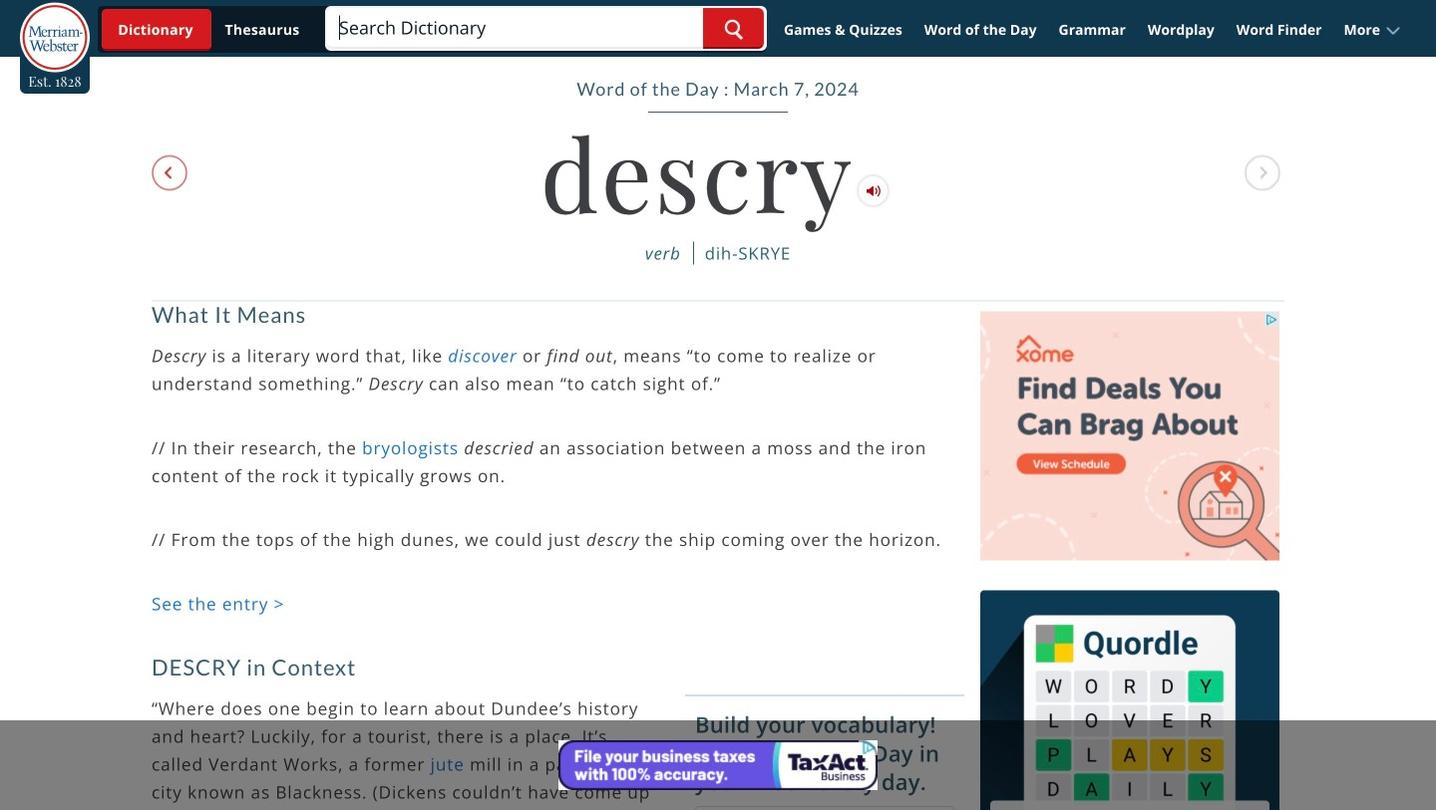 Task type: describe. For each thing, give the bounding box(es) containing it.
merriam webster - established 1828 image
[[20, 2, 90, 74]]

1 horizontal spatial advertisement element
[[980, 312, 1280, 561]]

play quordle: guess all four words in a limited number of tries.  each of your guesses must be a real 5-letter word. image
[[980, 591, 1280, 811]]

0 horizontal spatial advertisement element
[[559, 741, 878, 791]]



Task type: locate. For each thing, give the bounding box(es) containing it.
toggle search dictionary/thesaurus image
[[102, 9, 212, 51]]

0 vertical spatial advertisement element
[[980, 312, 1280, 561]]

1 vertical spatial advertisement element
[[559, 741, 878, 791]]

search word image
[[724, 19, 743, 40]]

Search search field
[[327, 8, 764, 49]]

advertisement element
[[980, 312, 1280, 561], [559, 741, 878, 791]]



Task type: vqa. For each thing, say whether or not it's contained in the screenshot.
Toggle Search Dictionary/Thesaurus Image
yes



